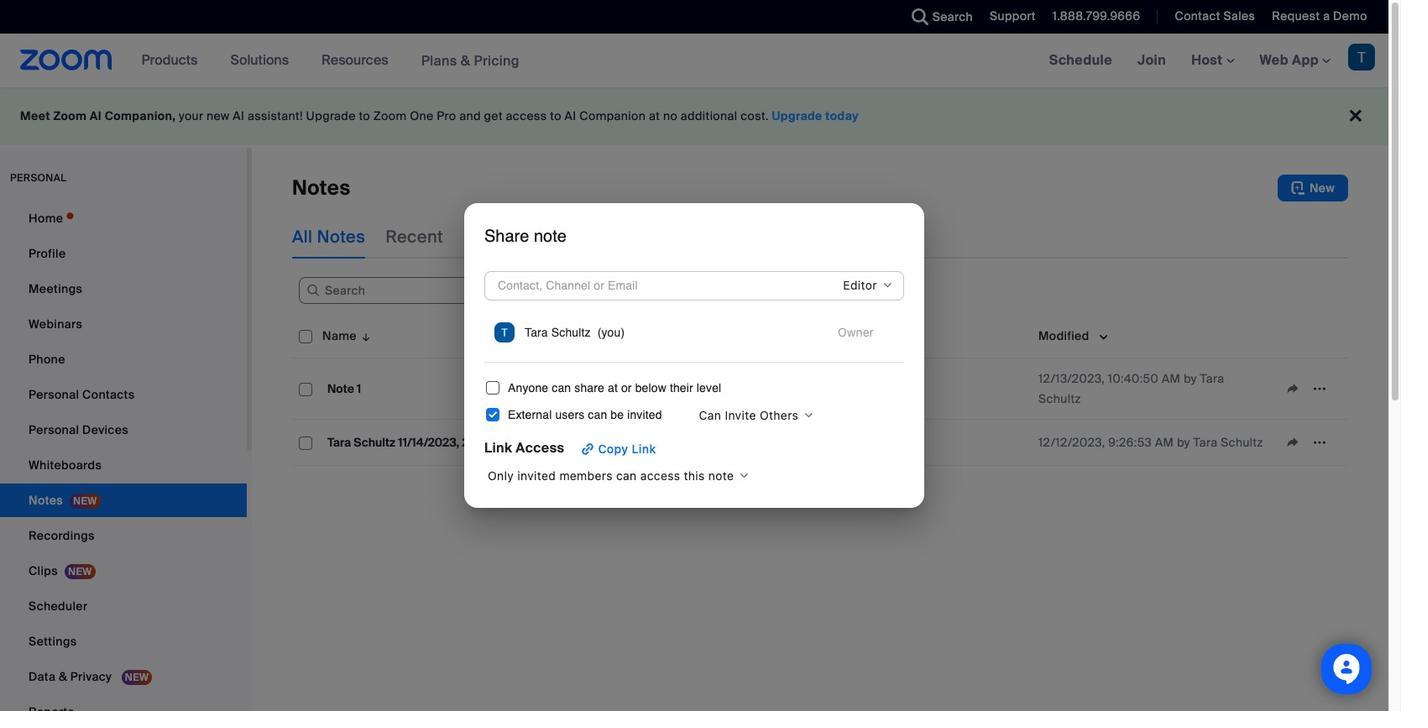 Task type: describe. For each thing, give the bounding box(es) containing it.
your
[[179, 108, 204, 123]]

all notes
[[292, 226, 365, 248]]

one
[[410, 108, 434, 123]]

meet zoom ai companion, your new ai assistant! upgrade to zoom one pro and get access to ai companion at no additional cost. upgrade today
[[20, 108, 859, 123]]

banner containing schedule
[[0, 34, 1389, 88]]

shared
[[560, 226, 618, 248]]

webinars link
[[0, 307, 247, 341]]

editor button
[[833, 274, 898, 298]]

2:21:41
[[462, 435, 498, 450]]

& for privacy
[[59, 669, 67, 684]]

whiteboards
[[29, 458, 102, 473]]

personal devices
[[29, 422, 129, 438]]

settings
[[29, 634, 77, 649]]

devices
[[82, 422, 129, 438]]

personal contacts
[[29, 387, 135, 402]]

tara schultz image
[[495, 323, 515, 343]]

tara schultz 11/14/2023, 2:21:41 pm button
[[322, 432, 524, 453]]

whiteboards link
[[0, 448, 247, 482]]

external
[[508, 408, 552, 422]]

(you)
[[598, 326, 625, 340]]

data
[[29, 669, 56, 684]]

and
[[460, 108, 481, 123]]

join
[[1138, 51, 1167, 69]]

settings link
[[0, 625, 247, 658]]

contacts
[[82, 387, 135, 402]]

11/14/2023,
[[398, 435, 460, 450]]

application containing name
[[292, 314, 1361, 479]]

data & privacy
[[29, 669, 115, 684]]

tara inside 12/13/2023, 10:40:50 am by tara schultz
[[1200, 371, 1225, 386]]

can invite others button
[[689, 404, 819, 427]]

by for 9:26:53
[[1178, 435, 1191, 450]]

owner button
[[828, 321, 894, 345]]

0 horizontal spatial note
[[534, 227, 567, 246]]

am for 9:26:53
[[1155, 435, 1174, 450]]

personal for personal devices
[[29, 422, 79, 438]]

clips
[[29, 563, 58, 579]]

users
[[555, 408, 585, 422]]

1 zoom from the left
[[53, 108, 87, 123]]

pm
[[500, 435, 518, 450]]

owner menu item
[[491, 318, 898, 348]]

be
[[611, 408, 624, 422]]

tara schultz (you)
[[525, 326, 625, 340]]

personal contacts link
[[0, 378, 247, 411]]

schedule
[[1049, 51, 1113, 69]]

scheduler link
[[0, 590, 247, 623]]

notes up all notes
[[292, 175, 351, 201]]

only
[[488, 468, 514, 483]]

recordings link
[[0, 519, 247, 553]]

1 ai from the left
[[90, 108, 102, 123]]

1 upgrade from the left
[[306, 108, 356, 123]]

only invited members can access this note button
[[485, 464, 754, 488]]

2 zoom from the left
[[373, 108, 407, 123]]

pricing
[[474, 52, 520, 69]]

link access
[[485, 439, 565, 457]]

all
[[292, 226, 313, 248]]

my
[[464, 226, 487, 248]]

privacy
[[70, 669, 112, 684]]

shared with me
[[560, 226, 685, 248]]

meetings navigation
[[1037, 34, 1389, 88]]

additional
[[681, 108, 738, 123]]

notes for my
[[492, 226, 540, 248]]

1
[[357, 381, 361, 396]]

schultz inside 12/13/2023, 10:40:50 am by tara schultz
[[1039, 391, 1081, 406]]

12/12/2023, 9:26:53 am by tara schultz
[[1039, 435, 1264, 450]]

tara inside button
[[328, 435, 351, 450]]

copy link button
[[571, 437, 663, 461]]

0 horizontal spatial link
[[485, 439, 512, 457]]

meetings link
[[0, 272, 247, 306]]

notes for all
[[317, 226, 365, 248]]

contact sales link up meetings navigation at the top right of the page
[[1175, 8, 1256, 24]]

can
[[699, 408, 722, 422]]

others
[[760, 408, 799, 422]]

personal menu menu
[[0, 202, 247, 711]]

request
[[1273, 8, 1320, 24]]

tara schultz 11/14/2023, 2:21:41 pm
[[328, 435, 518, 450]]

share
[[575, 381, 605, 394]]

2 upgrade from the left
[[772, 108, 823, 123]]

1 to from the left
[[359, 108, 370, 123]]

note 1 button
[[322, 378, 366, 400]]

personal for personal contacts
[[29, 387, 79, 402]]

anyone
[[508, 381, 549, 394]]

schultz inside button
[[354, 435, 396, 450]]

data & privacy link
[[0, 660, 247, 694]]

invited inside popup button
[[518, 468, 556, 483]]

phone
[[29, 352, 65, 367]]

schedule link
[[1037, 34, 1125, 87]]

meetings
[[29, 281, 83, 296]]

access
[[516, 439, 565, 457]]

recent
[[386, 226, 443, 248]]

starred element
[[655, 314, 815, 359]]

tara inside owner "menu item"
[[525, 326, 548, 340]]

product information navigation
[[129, 34, 532, 88]]

plans
[[421, 52, 457, 69]]

10:40:50
[[1108, 371, 1159, 386]]

phone link
[[0, 343, 247, 376]]

2 to from the left
[[550, 108, 562, 123]]

1 horizontal spatial invited
[[627, 408, 662, 422]]

2 ai from the left
[[233, 108, 245, 123]]

copy
[[598, 441, 629, 456]]

get
[[484, 108, 503, 123]]

arrow down image
[[357, 326, 372, 346]]



Task type: vqa. For each thing, say whether or not it's contained in the screenshot.
the Settings
yes



Task type: locate. For each thing, give the bounding box(es) containing it.
link inside button
[[632, 441, 656, 456]]

upgrade down product information navigation
[[306, 108, 356, 123]]

can inside popup button
[[616, 468, 637, 483]]

notes
[[292, 175, 351, 201], [317, 226, 365, 248], [492, 226, 540, 248]]

schultz
[[552, 326, 591, 340], [1039, 391, 1081, 406], [354, 435, 396, 450], [1221, 435, 1264, 450]]

share
[[485, 227, 529, 246]]

zoom right meet
[[53, 108, 87, 123]]

1 vertical spatial note
[[709, 468, 734, 483]]

1 horizontal spatial ai
[[233, 108, 245, 123]]

am for 10:40:50
[[1162, 371, 1181, 386]]

to left companion
[[550, 108, 562, 123]]

tara right 10:40:50
[[1200, 371, 1225, 386]]

note inside popup button
[[709, 468, 734, 483]]

home
[[29, 211, 63, 226]]

personal down phone
[[29, 387, 79, 402]]

invited down the access
[[518, 468, 556, 483]]

support link
[[978, 0, 1040, 34], [990, 8, 1036, 24]]

9:26:53
[[1109, 435, 1152, 450]]

12/13/2023, 10:40:50 am by tara schultz
[[1039, 371, 1225, 406]]

today
[[826, 108, 859, 123]]

1 horizontal spatial link
[[632, 441, 656, 456]]

contact sales link
[[1163, 0, 1260, 34], [1175, 8, 1256, 24]]

access inside popup button
[[641, 468, 680, 483]]

0 horizontal spatial zoom
[[53, 108, 87, 123]]

below
[[635, 381, 667, 394]]

0 horizontal spatial access
[[506, 108, 547, 123]]

at inside share note dialog
[[608, 381, 618, 394]]

new
[[207, 108, 230, 123]]

plans & pricing link
[[421, 52, 520, 69], [421, 52, 520, 69]]

home link
[[0, 202, 247, 235]]

ai left the companion,
[[90, 108, 102, 123]]

support
[[990, 8, 1036, 24]]

0 horizontal spatial &
[[59, 669, 67, 684]]

0 horizontal spatial at
[[608, 381, 618, 394]]

1 horizontal spatial at
[[649, 108, 660, 123]]

banner
[[0, 34, 1389, 88]]

invited right be
[[627, 408, 662, 422]]

ai right new
[[233, 108, 245, 123]]

Search text field
[[299, 277, 517, 304]]

0 vertical spatial &
[[461, 52, 471, 69]]

1 horizontal spatial zoom
[[373, 108, 407, 123]]

can invite others
[[699, 408, 799, 422]]

at inside meet zoom ai companion, footer
[[649, 108, 660, 123]]

1 horizontal spatial upgrade
[[772, 108, 823, 123]]

1 horizontal spatial access
[[641, 468, 680, 483]]

contact sales
[[1175, 8, 1256, 24]]

with
[[623, 226, 656, 248]]

1.888.799.9666 button
[[1040, 0, 1145, 34], [1053, 8, 1141, 24]]

me
[[660, 226, 685, 248]]

join link
[[1125, 34, 1179, 87]]

by inside 12/13/2023, 10:40:50 am by tara schultz
[[1184, 371, 1197, 386]]

contact sales link up "join"
[[1163, 0, 1260, 34]]

can
[[552, 381, 571, 394], [588, 408, 607, 422], [616, 468, 637, 483]]

cell
[[655, 427, 815, 459]]

owner inside dropdown button
[[838, 325, 874, 340]]

0 vertical spatial personal
[[29, 387, 79, 402]]

invited
[[627, 408, 662, 422], [518, 468, 556, 483]]

0 vertical spatial by
[[1184, 371, 1197, 386]]

zoom
[[53, 108, 87, 123], [373, 108, 407, 123]]

webinars
[[29, 317, 82, 332]]

personal
[[10, 171, 67, 185]]

assistant!
[[248, 108, 303, 123]]

2 horizontal spatial can
[[616, 468, 637, 483]]

& for pricing
[[461, 52, 471, 69]]

1 horizontal spatial to
[[550, 108, 562, 123]]

am right 10:40:50
[[1162, 371, 1181, 386]]

2 personal from the top
[[29, 422, 79, 438]]

0 horizontal spatial invited
[[518, 468, 556, 483]]

3 ai from the left
[[565, 108, 577, 123]]

demo
[[1334, 8, 1368, 24]]

to
[[359, 108, 370, 123], [550, 108, 562, 123]]

a
[[1324, 8, 1331, 24]]

zoom logo image
[[20, 50, 112, 71]]

link right copy
[[632, 441, 656, 456]]

tara right the 9:26:53 on the bottom right of page
[[1194, 435, 1218, 450]]

by for 10:40:50
[[1184, 371, 1197, 386]]

2 horizontal spatial ai
[[565, 108, 577, 123]]

1 horizontal spatial can
[[588, 408, 607, 422]]

zoom left one
[[373, 108, 407, 123]]

1 vertical spatial am
[[1155, 435, 1174, 450]]

only invited members can access this note
[[488, 468, 734, 483]]

schultz inside owner "menu item"
[[552, 326, 591, 340]]

ai left companion
[[565, 108, 577, 123]]

1 vertical spatial access
[[641, 468, 680, 483]]

link up only
[[485, 439, 512, 457]]

note
[[534, 227, 567, 246], [709, 468, 734, 483]]

by right 10:40:50
[[1184, 371, 1197, 386]]

clips link
[[0, 554, 247, 588]]

recordings
[[29, 528, 95, 543]]

12/12/2023,
[[1039, 435, 1106, 450]]

share note
[[485, 227, 567, 246]]

1 vertical spatial can
[[588, 408, 607, 422]]

upgrade right cost.
[[772, 108, 823, 123]]

am right the 9:26:53 on the bottom right of page
[[1155, 435, 1174, 450]]

tara
[[525, 326, 548, 340], [1200, 371, 1225, 386], [328, 435, 351, 450], [1194, 435, 1218, 450]]

1 vertical spatial by
[[1178, 435, 1191, 450]]

access inside meet zoom ai companion, footer
[[506, 108, 547, 123]]

companion,
[[105, 108, 176, 123]]

copy link
[[598, 441, 656, 456]]

0 vertical spatial note
[[534, 227, 567, 246]]

at left no
[[649, 108, 660, 123]]

0 horizontal spatial ai
[[90, 108, 102, 123]]

by
[[1184, 371, 1197, 386], [1178, 435, 1191, 450]]

0 horizontal spatial can
[[552, 381, 571, 394]]

1 personal from the top
[[29, 387, 79, 402]]

am inside 12/13/2023, 10:40:50 am by tara schultz
[[1162, 371, 1181, 386]]

2 vertical spatial can
[[616, 468, 637, 483]]

upgrade
[[306, 108, 356, 123], [772, 108, 823, 123]]

tara right "tara schultz" image
[[525, 326, 548, 340]]

share note dialog
[[464, 203, 925, 508]]

level
[[697, 381, 722, 394]]

anyone can share at or below their level
[[508, 381, 722, 394]]

1.888.799.9666
[[1053, 8, 1141, 24]]

1 vertical spatial invited
[[518, 468, 556, 483]]

personal up whiteboards at the left bottom
[[29, 422, 79, 438]]

tabs of all notes page tab list
[[292, 215, 830, 259]]

0 vertical spatial access
[[506, 108, 547, 123]]

note right share
[[534, 227, 567, 246]]

access right get
[[506, 108, 547, 123]]

invite
[[725, 408, 756, 422]]

notes right my
[[492, 226, 540, 248]]

application
[[292, 314, 1361, 479], [662, 376, 808, 401]]

1 vertical spatial &
[[59, 669, 67, 684]]

personal
[[29, 387, 79, 402], [29, 422, 79, 438]]

new
[[1310, 181, 1335, 196]]

1 horizontal spatial &
[[461, 52, 471, 69]]

or
[[621, 381, 632, 394]]

1 vertical spatial at
[[608, 381, 618, 394]]

personal devices link
[[0, 413, 247, 447]]

0 horizontal spatial to
[[359, 108, 370, 123]]

to left one
[[359, 108, 370, 123]]

companion
[[580, 108, 646, 123]]

0 horizontal spatial upgrade
[[306, 108, 356, 123]]

plans & pricing
[[421, 52, 520, 69]]

external users can be invited
[[508, 408, 662, 422]]

note right this at bottom
[[709, 468, 734, 483]]

at left 'or' on the bottom
[[608, 381, 618, 394]]

Contact, Channel or Email text field
[[495, 274, 794, 298]]

no
[[663, 108, 678, 123]]

scheduler
[[29, 599, 88, 614]]

access left this at bottom
[[641, 468, 680, 483]]

notes right all
[[317, 226, 365, 248]]

& right plans
[[461, 52, 471, 69]]

can left the share
[[552, 381, 571, 394]]

12/13/2023,
[[1039, 371, 1105, 386]]

0 vertical spatial at
[[649, 108, 660, 123]]

sales
[[1224, 8, 1256, 24]]

0 vertical spatial am
[[1162, 371, 1181, 386]]

0 vertical spatial can
[[552, 381, 571, 394]]

1 vertical spatial personal
[[29, 422, 79, 438]]

profile link
[[0, 237, 247, 270]]

can down copy link
[[616, 468, 637, 483]]

link
[[485, 439, 512, 457], [632, 441, 656, 456]]

can left be
[[588, 408, 607, 422]]

note 1
[[328, 381, 361, 396]]

& right "data"
[[59, 669, 67, 684]]

& inside product information navigation
[[461, 52, 471, 69]]

meet zoom ai companion, footer
[[0, 87, 1389, 145]]

editor
[[843, 278, 878, 292]]

tara down note
[[328, 435, 351, 450]]

& inside "link"
[[59, 669, 67, 684]]

1 horizontal spatial note
[[709, 468, 734, 483]]

am
[[1162, 371, 1181, 386], [1155, 435, 1174, 450]]

upgrade today link
[[772, 108, 859, 123]]

modified
[[1039, 328, 1090, 343]]

request a demo link
[[1260, 0, 1389, 34], [1273, 8, 1368, 24]]

0 vertical spatial invited
[[627, 408, 662, 422]]

by right the 9:26:53 on the bottom right of page
[[1178, 435, 1191, 450]]



